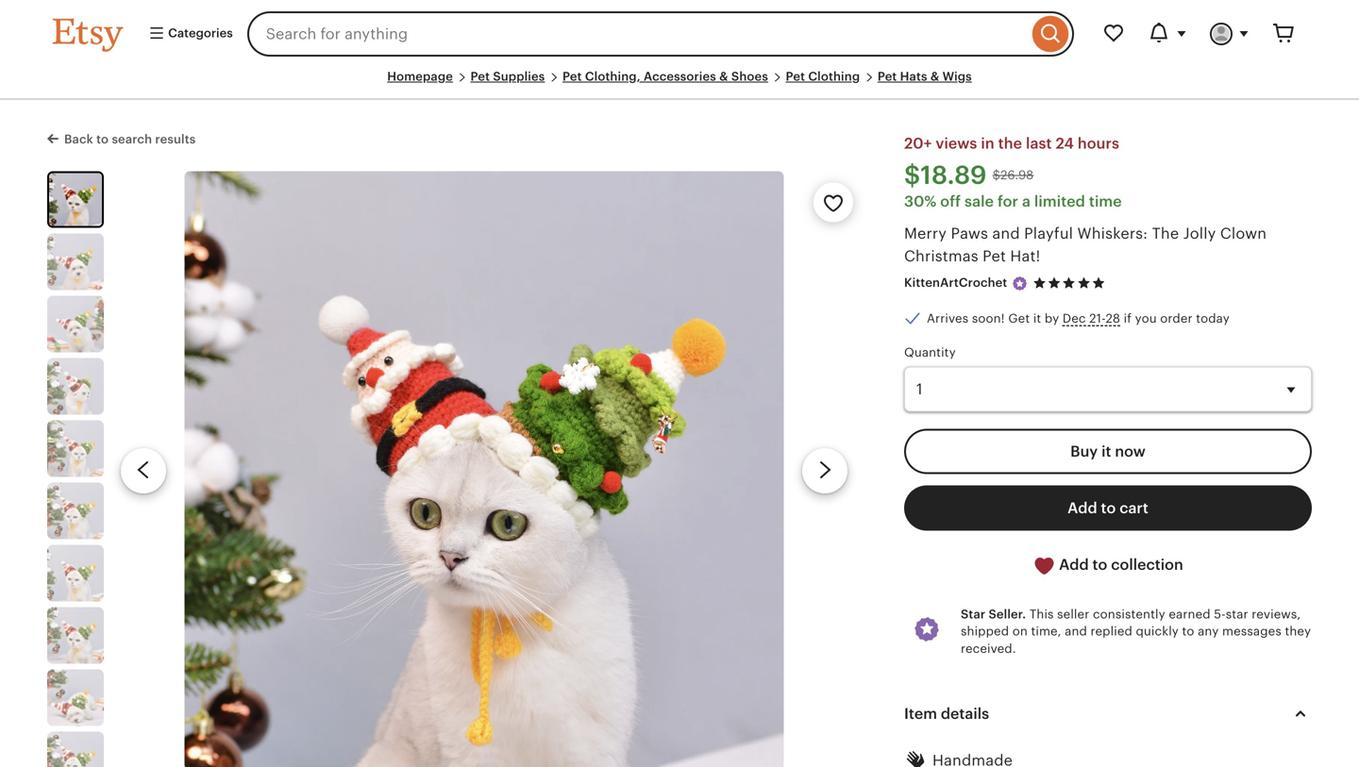 Task type: describe. For each thing, give the bounding box(es) containing it.
on
[[1012, 625, 1028, 639]]

1 & from the left
[[719, 69, 728, 84]]

categories
[[165, 26, 233, 40]]

arrives
[[927, 311, 969, 325]]

pet for pet supplies
[[471, 69, 490, 84]]

item
[[904, 706, 937, 723]]

last
[[1026, 135, 1052, 152]]

pet for pet clothing, accessories & shoes
[[563, 69, 582, 84]]

this seller consistently earned 5-star reviews, shipped on time, and replied quickly to any messages they received.
[[961, 607, 1311, 656]]

christmas
[[904, 248, 979, 265]]

24
[[1056, 135, 1074, 152]]

supplies
[[493, 69, 545, 84]]

kittenartcrochet
[[904, 276, 1007, 290]]

star
[[1226, 607, 1248, 622]]

earned
[[1169, 607, 1211, 622]]

0 vertical spatial it
[[1033, 311, 1041, 325]]

dec
[[1063, 311, 1086, 325]]

5-
[[1214, 607, 1226, 622]]

pet for pet clothing
[[786, 69, 805, 84]]

the
[[998, 135, 1022, 152]]

back to search results link
[[47, 129, 196, 148]]

2 & from the left
[[931, 69, 939, 84]]

you
[[1135, 311, 1157, 325]]

time
[[1089, 193, 1122, 210]]

merry paws and playful whiskers: the jolly clown christmas pet hat!
[[904, 225, 1267, 265]]

add to collection
[[1055, 557, 1183, 574]]

star
[[961, 607, 986, 622]]

consistently
[[1093, 607, 1165, 622]]

pet hats & wigs
[[878, 69, 972, 84]]

hats
[[900, 69, 927, 84]]

30%
[[904, 193, 937, 210]]

merry paws and playful whiskers: the jolly clown christmas pet image 4 image
[[47, 358, 104, 415]]

merry paws and playful whiskers: the jolly clown christmas pet image 2 image
[[47, 233, 104, 290]]

menu bar containing homepage
[[53, 68, 1306, 100]]

a
[[1022, 193, 1031, 210]]

categories button
[[134, 17, 241, 51]]

soon! get
[[972, 311, 1030, 325]]

shoes
[[731, 69, 768, 84]]

merry paws and playful whiskers: the jolly clown christmas pet image 3 image
[[47, 296, 104, 352]]

views
[[936, 135, 977, 152]]

20+
[[904, 135, 932, 152]]

clown
[[1220, 225, 1267, 242]]

item details button
[[887, 691, 1329, 737]]

add to cart
[[1068, 500, 1149, 517]]

hat!
[[1010, 248, 1041, 265]]

by
[[1045, 311, 1059, 325]]

30% off sale for a limited time
[[904, 193, 1122, 210]]

star_seller image
[[1011, 275, 1028, 292]]

clothing,
[[585, 69, 641, 84]]

merry paws and playful whiskers: the jolly clown christmas pet image 8 image
[[47, 607, 104, 664]]

merry paws and playful whiskers: the jolly clown christmas pet image 7 image
[[47, 545, 104, 602]]

order
[[1160, 311, 1193, 325]]

today
[[1196, 311, 1230, 325]]

$18.89
[[904, 161, 987, 190]]

it inside button
[[1102, 443, 1111, 460]]

pet clothing link
[[786, 69, 860, 84]]

if
[[1124, 311, 1132, 325]]

quantity
[[904, 345, 956, 360]]

collection
[[1111, 557, 1183, 574]]

buy it now button
[[904, 429, 1312, 474]]

and inside 'merry paws and playful whiskers: the jolly clown christmas pet hat!'
[[992, 225, 1020, 242]]

back to search results
[[64, 132, 196, 146]]

buy it now
[[1071, 443, 1146, 460]]

28
[[1106, 311, 1120, 325]]

cart
[[1120, 500, 1149, 517]]

pet supplies link
[[471, 69, 545, 84]]

20+ views in the last 24 hours
[[904, 135, 1119, 152]]

0 horizontal spatial merry paws and playful whiskers: the jolly clown christmas pet image 1 image
[[49, 173, 102, 226]]

they
[[1285, 625, 1311, 639]]

merry paws and playful whiskers: the jolly clown christmas pet image 9 image
[[47, 669, 104, 726]]

playful
[[1024, 225, 1073, 242]]

pet supplies
[[471, 69, 545, 84]]

shipped
[[961, 625, 1009, 639]]

seller
[[1057, 607, 1090, 622]]

merry paws and playful whiskers: the jolly clown christmas pet image 6 image
[[47, 483, 104, 539]]

add for add to cart
[[1068, 500, 1097, 517]]

search
[[112, 132, 152, 146]]

categories banner
[[19, 0, 1340, 68]]

merry paws and playful whiskers: the jolly clown christmas pet image 10 image
[[47, 732, 104, 767]]

$26.98
[[993, 168, 1034, 182]]



Task type: vqa. For each thing, say whether or not it's contained in the screenshot.
the bottom and
yes



Task type: locate. For each thing, give the bounding box(es) containing it.
this
[[1030, 607, 1054, 622]]

for
[[998, 193, 1018, 210]]

1 vertical spatial add
[[1059, 557, 1089, 574]]

quickly
[[1136, 625, 1179, 639]]

0 horizontal spatial &
[[719, 69, 728, 84]]

1 horizontal spatial merry paws and playful whiskers: the jolly clown christmas pet image 1 image
[[184, 171, 784, 767]]

add inside button
[[1068, 500, 1097, 517]]

and down seller on the bottom
[[1065, 625, 1087, 639]]

it left by
[[1033, 311, 1041, 325]]

merry paws and playful whiskers: the jolly clown christmas pet christmas hat image
[[47, 420, 104, 477]]

to
[[96, 132, 109, 146], [1101, 500, 1116, 517], [1093, 557, 1107, 574], [1182, 625, 1195, 639]]

star seller.
[[961, 607, 1026, 622]]

1 vertical spatial and
[[1065, 625, 1087, 639]]

1 horizontal spatial and
[[1065, 625, 1087, 639]]

none search field inside categories banner
[[247, 11, 1074, 57]]

in
[[981, 135, 995, 152]]

& left shoes at the right of the page
[[719, 69, 728, 84]]

to right back
[[96, 132, 109, 146]]

limited
[[1034, 193, 1085, 210]]

&
[[719, 69, 728, 84], [931, 69, 939, 84]]

$18.89 $26.98
[[904, 161, 1034, 190]]

paws
[[951, 225, 988, 242]]

to left cart
[[1101, 500, 1116, 517]]

1 horizontal spatial it
[[1102, 443, 1111, 460]]

the
[[1152, 225, 1179, 242]]

sale
[[965, 193, 994, 210]]

add up seller on the bottom
[[1059, 557, 1089, 574]]

add to cart button
[[904, 486, 1312, 531]]

to inside the back to search results link
[[96, 132, 109, 146]]

Search for anything text field
[[247, 11, 1028, 57]]

to left collection
[[1093, 557, 1107, 574]]

add left cart
[[1068, 500, 1097, 517]]

time,
[[1031, 625, 1061, 639]]

item details
[[904, 706, 989, 723]]

hours
[[1078, 135, 1119, 152]]

pet
[[471, 69, 490, 84], [563, 69, 582, 84], [786, 69, 805, 84], [878, 69, 897, 84], [983, 248, 1006, 265]]

to for collection
[[1093, 557, 1107, 574]]

add for add to collection
[[1059, 557, 1089, 574]]

1 vertical spatial it
[[1102, 443, 1111, 460]]

to inside 'add to cart' button
[[1101, 500, 1116, 517]]

replied
[[1091, 625, 1133, 639]]

0 horizontal spatial it
[[1033, 311, 1041, 325]]

arrives soon! get it by dec 21-28 if you order today
[[927, 311, 1230, 325]]

it
[[1033, 311, 1041, 325], [1102, 443, 1111, 460]]

jolly
[[1183, 225, 1216, 242]]

to for cart
[[1101, 500, 1116, 517]]

pet left clothing
[[786, 69, 805, 84]]

to inside the this seller consistently earned 5-star reviews, shipped on time, and replied quickly to any messages they received.
[[1182, 625, 1195, 639]]

pet left hat!
[[983, 248, 1006, 265]]

received.
[[961, 642, 1016, 656]]

pet inside 'merry paws and playful whiskers: the jolly clown christmas pet hat!'
[[983, 248, 1006, 265]]

pet left 'supplies'
[[471, 69, 490, 84]]

results
[[155, 132, 196, 146]]

pet clothing
[[786, 69, 860, 84]]

and
[[992, 225, 1020, 242], [1065, 625, 1087, 639]]

and up hat!
[[992, 225, 1020, 242]]

and inside the this seller consistently earned 5-star reviews, shipped on time, and replied quickly to any messages they received.
[[1065, 625, 1087, 639]]

0 vertical spatial add
[[1068, 500, 1097, 517]]

whiskers:
[[1077, 225, 1148, 242]]

0 horizontal spatial and
[[992, 225, 1020, 242]]

reviews,
[[1252, 607, 1301, 622]]

messages
[[1222, 625, 1282, 639]]

back
[[64, 132, 93, 146]]

to down 'earned'
[[1182, 625, 1195, 639]]

pet clothing, accessories & shoes link
[[563, 69, 768, 84]]

menu bar
[[53, 68, 1306, 100]]

& right hats
[[931, 69, 939, 84]]

wigs
[[943, 69, 972, 84]]

kittenartcrochet link
[[904, 276, 1007, 290]]

add
[[1068, 500, 1097, 517], [1059, 557, 1089, 574]]

clothing
[[808, 69, 860, 84]]

homepage
[[387, 69, 453, 84]]

details
[[941, 706, 989, 723]]

add to collection button
[[904, 542, 1312, 589]]

add inside button
[[1059, 557, 1089, 574]]

now
[[1115, 443, 1146, 460]]

to for search
[[96, 132, 109, 146]]

buy
[[1071, 443, 1098, 460]]

pet left hats
[[878, 69, 897, 84]]

pet for pet hats & wigs
[[878, 69, 897, 84]]

merry paws and playful whiskers: the jolly clown christmas pet image 1 image
[[184, 171, 784, 767], [49, 173, 102, 226]]

seller.
[[989, 607, 1026, 622]]

None search field
[[247, 11, 1074, 57]]

accessories
[[644, 69, 716, 84]]

any
[[1198, 625, 1219, 639]]

off
[[940, 193, 961, 210]]

21-
[[1089, 311, 1106, 325]]

merry
[[904, 225, 947, 242]]

homepage link
[[387, 69, 453, 84]]

pet left "clothing,"
[[563, 69, 582, 84]]

to inside add to collection button
[[1093, 557, 1107, 574]]

pet hats & wigs link
[[878, 69, 972, 84]]

0 vertical spatial and
[[992, 225, 1020, 242]]

pet clothing, accessories & shoes
[[563, 69, 768, 84]]

it right buy
[[1102, 443, 1111, 460]]

1 horizontal spatial &
[[931, 69, 939, 84]]



